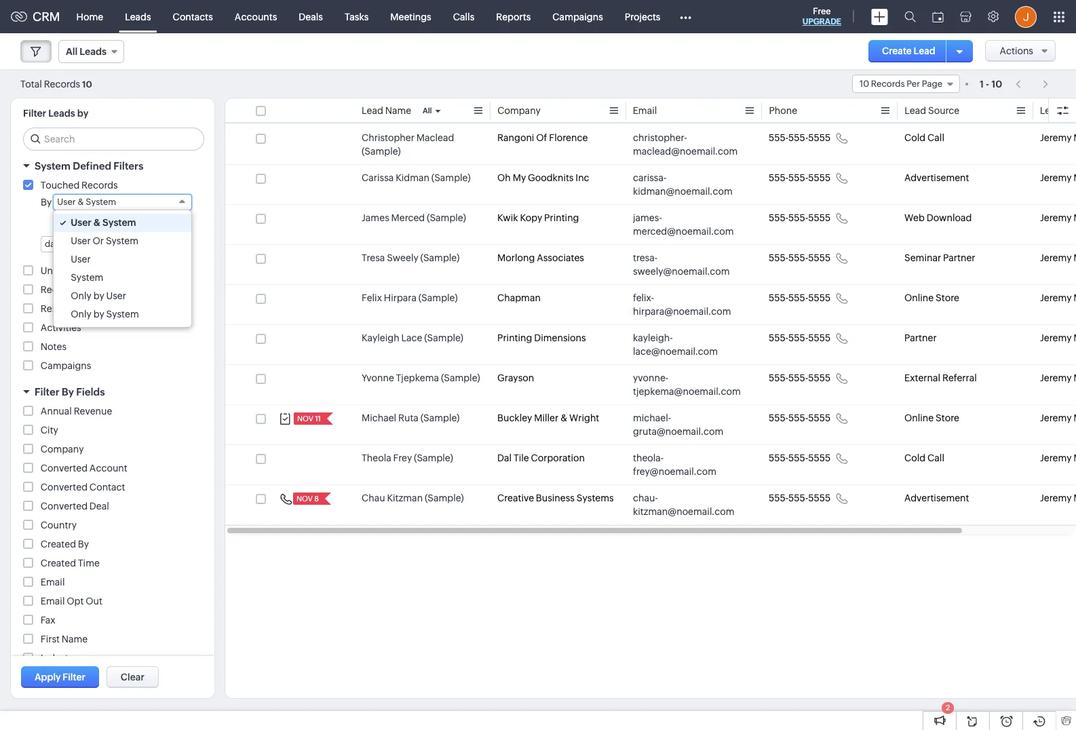 Task type: describe. For each thing, give the bounding box(es) containing it.
defined
[[73, 160, 111, 172]]

created for created by
[[41, 539, 76, 550]]

10 for 1 - 10
[[992, 78, 1002, 89]]

8
[[314, 495, 319, 503]]

converted for converted contact
[[41, 482, 88, 493]]

system down user & system option
[[106, 235, 138, 246]]

filter for filter by fields
[[35, 386, 59, 398]]

5555 for theola- frey@noemail.com
[[808, 453, 831, 464]]

dal tile corporation
[[497, 453, 585, 464]]

m for christopher- maclead@noemail.com
[[1074, 132, 1076, 143]]

crm link
[[11, 10, 60, 24]]

phone
[[769, 105, 797, 116]]

User & System field
[[53, 194, 192, 210]]

tresa
[[362, 252, 385, 263]]

create
[[882, 45, 912, 56]]

1 vertical spatial email
[[41, 577, 65, 588]]

business
[[536, 493, 575, 504]]

creative
[[497, 493, 534, 504]]

country
[[41, 520, 77, 531]]

gruta@noemail.com
[[633, 426, 724, 437]]

1 advertisement from the top
[[905, 172, 969, 183]]

1 online store from the top
[[905, 292, 959, 303]]

555-555-5555 for carissa- kidman@noemail.com
[[769, 172, 831, 183]]

jeremy m for carissa- kidman@noemail.com
[[1040, 172, 1076, 183]]

user for user & system
[[71, 217, 92, 228]]

sweely
[[387, 252, 419, 263]]

annual revenue
[[41, 406, 112, 417]]

theola frey (sample)
[[362, 453, 453, 464]]

goodknits
[[528, 172, 574, 183]]

external referral
[[905, 373, 977, 383]]

jeremy for carissa- kidman@noemail.com
[[1040, 172, 1072, 183]]

jeremy for christopher- maclead@noemail.com
[[1040, 132, 1072, 143]]

5555 for felix- hirpara@noemail.com
[[808, 292, 831, 303]]

ow
[[1064, 105, 1076, 116]]

yvonne-
[[633, 373, 669, 383]]

0 horizontal spatial by
[[41, 197, 52, 208]]

1
[[980, 78, 984, 89]]

external
[[905, 373, 941, 383]]

associates
[[537, 252, 584, 263]]

created by
[[41, 539, 89, 550]]

nov 8 link
[[293, 493, 320, 505]]

m for james- merced@noemail.com
[[1074, 212, 1076, 223]]

system up user or system option
[[103, 217, 136, 228]]

records for related
[[76, 303, 113, 314]]

tresa sweely (sample) link
[[362, 251, 460, 265]]

0 vertical spatial email
[[633, 105, 657, 116]]

fax
[[41, 615, 55, 626]]

kayleigh-
[[633, 333, 673, 343]]

touched records
[[41, 180, 118, 191]]

jeremy for kayleigh- lace@noemail.com
[[1040, 333, 1072, 343]]

(sample) for yvonne tjepkema (sample)
[[441, 373, 480, 383]]

home
[[76, 11, 103, 22]]

m for felix- hirpara@noemail.com
[[1074, 292, 1076, 303]]

james
[[362, 212, 389, 223]]

merced
[[391, 212, 425, 223]]

1 horizontal spatial action
[[114, 303, 144, 314]]

1 vertical spatial partner
[[905, 333, 937, 343]]

1 vertical spatial company
[[41, 444, 84, 455]]

m for kayleigh- lace@noemail.com
[[1074, 333, 1076, 343]]

morlong
[[497, 252, 535, 263]]

referral
[[943, 373, 977, 383]]

kwik kopy printing
[[497, 212, 579, 223]]

user option
[[54, 250, 191, 269]]

system down only by user option at top
[[106, 309, 139, 320]]

web download
[[905, 212, 972, 223]]

system inside dropdown button
[[35, 160, 71, 172]]

row group containing christopher maclead (sample)
[[225, 125, 1076, 525]]

annual
[[41, 406, 72, 417]]

tjepkema@noemail.com
[[633, 386, 741, 397]]

m for yvonne- tjepkema@noemail.com
[[1074, 373, 1076, 383]]

tresa- sweely@noemail.com
[[633, 252, 730, 277]]

Search text field
[[24, 128, 204, 150]]

grayson
[[497, 373, 534, 383]]

related records action
[[41, 303, 144, 314]]

10 jeremy from the top
[[1040, 493, 1072, 504]]

user for user or system
[[71, 235, 91, 246]]

frey@noemail.com
[[633, 466, 717, 477]]

converted deal
[[41, 501, 109, 512]]

filter inside button
[[63, 672, 85, 683]]

tresa- sweely@noemail.com link
[[633, 251, 742, 278]]

first
[[41, 634, 60, 645]]

yvonne tjepkema (sample) link
[[362, 371, 480, 385]]

contacts
[[173, 11, 213, 22]]

1 horizontal spatial campaigns
[[553, 11, 603, 22]]

1 horizontal spatial company
[[497, 105, 541, 116]]

5555 for james- merced@noemail.com
[[808, 212, 831, 223]]

yvonne- tjepkema@noemail.com link
[[633, 371, 742, 398]]

projects
[[625, 11, 661, 22]]

industry
[[41, 653, 77, 664]]

kayleigh
[[362, 333, 399, 343]]

(sample) for theola frey (sample)
[[414, 453, 453, 464]]

rangoni
[[497, 132, 534, 143]]

record
[[41, 284, 72, 295]]

tile
[[514, 453, 529, 464]]

tasks
[[345, 11, 369, 22]]

5555 for carissa- kidman@noemail.com
[[808, 172, 831, 183]]

by user & system
[[41, 197, 116, 208]]

actions
[[1000, 45, 1034, 56]]

jeremy for yvonne- tjepkema@noemail.com
[[1040, 373, 1072, 383]]

10 m from the top
[[1074, 493, 1076, 504]]

5555 for tresa- sweely@noemail.com
[[808, 252, 831, 263]]

yvonne tjepkema (sample)
[[362, 373, 480, 383]]

account
[[89, 463, 127, 474]]

lead for lead source
[[905, 105, 926, 116]]

10 5555 from the top
[[808, 493, 831, 504]]

by for filter
[[62, 386, 74, 398]]

list box containing user & system
[[54, 210, 191, 327]]

projects link
[[614, 0, 671, 33]]

jeremy m for kayleigh- lace@noemail.com
[[1040, 333, 1076, 343]]

by for user
[[93, 290, 104, 301]]

dal
[[497, 453, 512, 464]]

yvonne
[[362, 373, 394, 383]]

contact
[[89, 482, 125, 493]]

jeremy for james- merced@noemail.com
[[1040, 212, 1072, 223]]

m for tresa- sweely@noemail.com
[[1074, 252, 1076, 263]]

first name
[[41, 634, 88, 645]]

web
[[905, 212, 925, 223]]

0 horizontal spatial campaigns
[[41, 360, 91, 371]]

revenue
[[74, 406, 112, 417]]

user inside by user & system
[[57, 197, 76, 207]]

chau
[[362, 493, 385, 504]]

2 store from the top
[[936, 413, 959, 423]]

calls link
[[442, 0, 485, 33]]

by for created
[[78, 539, 89, 550]]

only by system option
[[54, 305, 191, 324]]

kayleigh- lace@noemail.com
[[633, 333, 718, 357]]

8 jeremy m from the top
[[1040, 413, 1076, 423]]

10 jeremy m from the top
[[1040, 493, 1076, 504]]

morlong associates
[[497, 252, 584, 263]]

frey
[[393, 453, 412, 464]]

my
[[513, 172, 526, 183]]

only for only by user
[[71, 290, 92, 301]]

records for touched
[[82, 180, 118, 191]]

jeremy m for tresa- sweely@noemail.com
[[1040, 252, 1076, 263]]

maclead@noemail.com
[[633, 146, 738, 157]]

michael- gruta@noemail.com
[[633, 413, 724, 437]]

out
[[86, 596, 102, 607]]

& inside option
[[94, 217, 100, 228]]

florence
[[549, 132, 588, 143]]

0 horizontal spatial printing
[[497, 333, 532, 343]]

home link
[[66, 0, 114, 33]]

michael-
[[633, 413, 671, 423]]

create menu image
[[871, 8, 888, 25]]

meetings link
[[380, 0, 442, 33]]

kwik
[[497, 212, 518, 223]]

calendar image
[[932, 11, 944, 22]]

search image
[[905, 11, 916, 22]]

apply
[[35, 672, 61, 683]]

(sample) for james merced (sample)
[[427, 212, 466, 223]]

michael
[[362, 413, 396, 423]]

(sample) for carissa kidman (sample)
[[431, 172, 471, 183]]

source
[[928, 105, 960, 116]]

oh my goodknits inc
[[497, 172, 589, 183]]

(sample) for tresa sweely (sample)
[[420, 252, 460, 263]]

all
[[423, 107, 432, 115]]

1 vertical spatial leads
[[48, 108, 75, 119]]



Task type: locate. For each thing, give the bounding box(es) containing it.
user inside user or system option
[[71, 235, 91, 246]]

user inside user & system option
[[71, 217, 92, 228]]

(sample) for felix hirpara (sample)
[[419, 292, 458, 303]]

8 m from the top
[[1074, 413, 1076, 423]]

user & system option
[[54, 214, 191, 232]]

1 vertical spatial filter
[[35, 386, 59, 398]]

buckley miller & wright
[[497, 413, 599, 423]]

by up time at the bottom left of the page
[[78, 539, 89, 550]]

1 created from the top
[[41, 539, 76, 550]]

0 vertical spatial by
[[41, 197, 52, 208]]

nov left 11 at the bottom left of page
[[297, 415, 313, 423]]

1 vertical spatial call
[[928, 453, 945, 464]]

yvonne- tjepkema@noemail.com
[[633, 373, 741, 397]]

& for buckley
[[561, 413, 568, 423]]

0 vertical spatial only
[[71, 290, 92, 301]]

1 vertical spatial online
[[905, 413, 934, 423]]

online store down seminar partner
[[905, 292, 959, 303]]

6 jeremy m from the top
[[1040, 333, 1076, 343]]

campaigns right reports link
[[553, 11, 603, 22]]

store down external referral
[[936, 413, 959, 423]]

5 5555 from the top
[[808, 292, 831, 303]]

jeremy m for james- merced@noemail.com
[[1040, 212, 1076, 223]]

1 converted from the top
[[41, 463, 88, 474]]

meetings
[[390, 11, 431, 22]]

records down defined at the left top
[[82, 180, 118, 191]]

0 horizontal spatial company
[[41, 444, 84, 455]]

m for carissa- kidman@noemail.com
[[1074, 172, 1076, 183]]

system
[[35, 160, 71, 172], [86, 197, 116, 207], [103, 217, 136, 228], [106, 235, 138, 246], [71, 272, 103, 283], [106, 309, 139, 320]]

records up only by user
[[92, 265, 129, 276]]

hirpara
[[384, 292, 417, 303]]

leads down the total records 10
[[48, 108, 75, 119]]

filter down industry
[[63, 672, 85, 683]]

printing right kopy on the top of page
[[544, 212, 579, 223]]

1 vertical spatial online store
[[905, 413, 959, 423]]

5555 for yvonne- tjepkema@noemail.com
[[808, 373, 831, 383]]

(sample) right hirpara
[[419, 292, 458, 303]]

1 horizontal spatial name
[[385, 105, 411, 116]]

&
[[77, 197, 84, 207], [94, 217, 100, 228], [561, 413, 568, 423]]

only up activities
[[71, 309, 92, 320]]

2 cold from the top
[[905, 453, 926, 464]]

only by user
[[71, 290, 126, 301]]

seminar partner
[[905, 252, 976, 263]]

user up untouched records
[[71, 254, 91, 265]]

0 horizontal spatial leads
[[48, 108, 75, 119]]

(sample) right kidman
[[431, 172, 471, 183]]

name for lead name
[[385, 105, 411, 116]]

& for by
[[77, 197, 84, 207]]

email up christopher-
[[633, 105, 657, 116]]

& inside row group
[[561, 413, 568, 423]]

m for theola- frey@noemail.com
[[1074, 453, 1076, 464]]

converted up converted deal
[[41, 482, 88, 493]]

3 5555 from the top
[[808, 212, 831, 223]]

7 jeremy m from the top
[[1040, 373, 1076, 383]]

1 horizontal spatial by
[[62, 386, 74, 398]]

1 horizontal spatial &
[[94, 217, 100, 228]]

jeremy m for christopher- maclead@noemail.com
[[1040, 132, 1076, 143]]

tresa-
[[633, 252, 658, 263]]

kayleigh lace (sample) link
[[362, 331, 464, 345]]

merced@noemail.com
[[633, 226, 734, 237]]

maclead
[[417, 132, 454, 143]]

2 vertical spatial filter
[[63, 672, 85, 683]]

navigation
[[1009, 74, 1056, 94]]

7 5555 from the top
[[808, 373, 831, 383]]

lead left 'ow'
[[1040, 105, 1062, 116]]

apply filter
[[35, 672, 85, 683]]

555-555-5555 for christopher- maclead@noemail.com
[[769, 132, 831, 143]]

1 vertical spatial printing
[[497, 333, 532, 343]]

0 vertical spatial created
[[41, 539, 76, 550]]

0 vertical spatial leads
[[125, 11, 151, 22]]

filter for filter leads by
[[23, 108, 46, 119]]

created down created by
[[41, 558, 76, 569]]

cold for theola- frey@noemail.com
[[905, 453, 926, 464]]

& up or
[[94, 217, 100, 228]]

user inside only by user option
[[106, 290, 126, 301]]

2 call from the top
[[928, 453, 945, 464]]

lead right create
[[914, 45, 936, 56]]

call for christopher- maclead@noemail.com
[[928, 132, 945, 143]]

jeremy m
[[1040, 132, 1076, 143], [1040, 172, 1076, 183], [1040, 212, 1076, 223], [1040, 252, 1076, 263], [1040, 292, 1076, 303], [1040, 333, 1076, 343], [1040, 373, 1076, 383], [1040, 413, 1076, 423], [1040, 453, 1076, 464], [1040, 493, 1076, 504]]

0 horizontal spatial action
[[74, 284, 104, 295]]

reports link
[[485, 0, 542, 33]]

email down the "created time"
[[41, 577, 65, 588]]

filter leads by
[[23, 108, 89, 119]]

1 vertical spatial &
[[94, 217, 100, 228]]

deal
[[89, 501, 109, 512]]

created for created time
[[41, 558, 76, 569]]

0 horizontal spatial partner
[[905, 333, 937, 343]]

& down touched records
[[77, 197, 84, 207]]

2 5555 from the top
[[808, 172, 831, 183]]

cold for christopher- maclead@noemail.com
[[905, 132, 926, 143]]

felix
[[362, 292, 382, 303]]

& inside by user & system
[[77, 197, 84, 207]]

2 vertical spatial by
[[78, 539, 89, 550]]

2 advertisement from the top
[[905, 493, 969, 504]]

system inside by user & system
[[86, 197, 116, 207]]

5 jeremy m from the top
[[1040, 292, 1076, 303]]

row group
[[225, 125, 1076, 525]]

2 online store from the top
[[905, 413, 959, 423]]

leads link
[[114, 0, 162, 33]]

chau-
[[633, 493, 658, 504]]

(sample) for chau kitzman (sample)
[[425, 493, 464, 504]]

system up "record action"
[[71, 272, 103, 283]]

user down touched
[[57, 197, 76, 207]]

8 555-555-5555 from the top
[[769, 413, 831, 423]]

0 vertical spatial partner
[[943, 252, 976, 263]]

0 vertical spatial call
[[928, 132, 945, 143]]

555-555-5555 for tresa- sweely@noemail.com
[[769, 252, 831, 263]]

9 5555 from the top
[[808, 453, 831, 464]]

(sample) right kitzman
[[425, 493, 464, 504]]

(sample) inside "link"
[[419, 292, 458, 303]]

2 only from the top
[[71, 309, 92, 320]]

1 555-555-5555 from the top
[[769, 132, 831, 143]]

search element
[[896, 0, 924, 33]]

lace
[[401, 333, 422, 343]]

converted for converted account
[[41, 463, 88, 474]]

records for untouched
[[92, 265, 129, 276]]

jeremy for theola- frey@noemail.com
[[1040, 453, 1072, 464]]

(sample) down christopher
[[362, 146, 401, 157]]

4 m from the top
[[1074, 252, 1076, 263]]

1 vertical spatial by
[[62, 386, 74, 398]]

0 vertical spatial cold
[[905, 132, 926, 143]]

& right miller
[[561, 413, 568, 423]]

jeremy m for theola- frey@noemail.com
[[1040, 453, 1076, 464]]

james- merced@noemail.com link
[[633, 211, 742, 238]]

6 555-555-5555 from the top
[[769, 333, 831, 343]]

only by user option
[[54, 287, 191, 305]]

(sample) for kayleigh lace (sample)
[[424, 333, 464, 343]]

(sample) right the sweely
[[420, 252, 460, 263]]

0 vertical spatial advertisement
[[905, 172, 969, 183]]

7 555-555-5555 from the top
[[769, 373, 831, 383]]

contacts link
[[162, 0, 224, 33]]

activities
[[41, 322, 81, 333]]

5 m from the top
[[1074, 292, 1076, 303]]

1 vertical spatial created
[[41, 558, 76, 569]]

0 vertical spatial printing
[[544, 212, 579, 223]]

by up annual revenue
[[62, 386, 74, 398]]

create menu element
[[863, 0, 896, 33]]

1 vertical spatial store
[[936, 413, 959, 423]]

555-555-5555 for yvonne- tjepkema@noemail.com
[[769, 373, 831, 383]]

0 vertical spatial converted
[[41, 463, 88, 474]]

555-555-5555 for james- merced@noemail.com
[[769, 212, 831, 223]]

email up fax
[[41, 596, 65, 607]]

by inside dropdown button
[[62, 386, 74, 398]]

1 horizontal spatial printing
[[544, 212, 579, 223]]

time
[[78, 558, 100, 569]]

opt
[[67, 596, 84, 607]]

4 jeremy from the top
[[1040, 252, 1072, 263]]

0 vertical spatial online
[[905, 292, 934, 303]]

2 vertical spatial converted
[[41, 501, 88, 512]]

2 created from the top
[[41, 558, 76, 569]]

by down touched
[[41, 197, 52, 208]]

3 555-555-5555 from the top
[[769, 212, 831, 223]]

0 vertical spatial company
[[497, 105, 541, 116]]

printing dimensions
[[497, 333, 586, 343]]

system inside option
[[71, 272, 103, 283]]

carissa- kidman@noemail.com
[[633, 172, 733, 197]]

4 jeremy m from the top
[[1040, 252, 1076, 263]]

partner
[[943, 252, 976, 263], [905, 333, 937, 343]]

online store down external referral
[[905, 413, 959, 423]]

10 for total records 10
[[82, 79, 92, 89]]

2 horizontal spatial by
[[78, 539, 89, 550]]

calls
[[453, 11, 475, 22]]

create lead
[[882, 45, 936, 56]]

(sample) inside christopher maclead (sample)
[[362, 146, 401, 157]]

lead ow
[[1040, 105, 1076, 116]]

user inside user option
[[71, 254, 91, 265]]

lead left source
[[905, 105, 926, 116]]

only for only by system
[[71, 309, 92, 320]]

10 right -
[[992, 78, 1002, 89]]

3 m from the top
[[1074, 212, 1076, 223]]

1 vertical spatial action
[[114, 303, 144, 314]]

user or system option
[[54, 232, 191, 250]]

(sample) right the lace
[[424, 333, 464, 343]]

jeremy for felix- hirpara@noemail.com
[[1040, 292, 1072, 303]]

converted for converted deal
[[41, 501, 88, 512]]

3 jeremy from the top
[[1040, 212, 1072, 223]]

name right first
[[62, 634, 88, 645]]

michael ruta (sample) link
[[362, 411, 460, 425]]

printing
[[544, 212, 579, 223], [497, 333, 532, 343]]

5 jeremy from the top
[[1040, 292, 1072, 303]]

nov left 8
[[297, 495, 313, 503]]

1 m from the top
[[1074, 132, 1076, 143]]

10 555-555-5555 from the top
[[769, 493, 831, 504]]

nov 11
[[297, 415, 321, 423]]

nov for michael
[[297, 415, 313, 423]]

1 online from the top
[[905, 292, 934, 303]]

profile image
[[1015, 6, 1037, 27]]

carissa- kidman@noemail.com link
[[633, 171, 742, 198]]

christopher- maclead@noemail.com link
[[633, 131, 742, 158]]

2 vertical spatial by
[[93, 309, 104, 320]]

3 jeremy m from the top
[[1040, 212, 1076, 223]]

online store
[[905, 292, 959, 303], [905, 413, 959, 423]]

accounts
[[235, 11, 277, 22]]

1 vertical spatial cold call
[[905, 453, 945, 464]]

5555 for christopher- maclead@noemail.com
[[808, 132, 831, 143]]

1 vertical spatial by
[[93, 290, 104, 301]]

555-555-5555 for theola- frey@noemail.com
[[769, 453, 831, 464]]

5 555-555-5555 from the top
[[769, 292, 831, 303]]

9 jeremy from the top
[[1040, 453, 1072, 464]]

total
[[20, 78, 42, 89]]

555-555-5555 for felix- hirpara@noemail.com
[[769, 292, 831, 303]]

call for theola- frey@noemail.com
[[928, 453, 945, 464]]

1 vertical spatial nov
[[297, 495, 313, 503]]

(sample) inside "link"
[[425, 493, 464, 504]]

records up filter leads by
[[44, 78, 80, 89]]

jeremy
[[1040, 132, 1072, 143], [1040, 172, 1072, 183], [1040, 212, 1072, 223], [1040, 252, 1072, 263], [1040, 292, 1072, 303], [1040, 333, 1072, 343], [1040, 373, 1072, 383], [1040, 413, 1072, 423], [1040, 453, 1072, 464], [1040, 493, 1072, 504]]

3 converted from the top
[[41, 501, 88, 512]]

created down country on the left of page
[[41, 539, 76, 550]]

partner right seminar
[[943, 252, 976, 263]]

lead for lead ow
[[1040, 105, 1062, 116]]

user down by user & system
[[71, 217, 92, 228]]

jeremy m for yvonne- tjepkema@noemail.com
[[1040, 373, 1076, 383]]

4 555-555-5555 from the top
[[769, 252, 831, 263]]

system up touched
[[35, 160, 71, 172]]

apply filter button
[[21, 666, 99, 688]]

created time
[[41, 558, 100, 569]]

7 m from the top
[[1074, 373, 1076, 383]]

1 cold call from the top
[[905, 132, 945, 143]]

6 5555 from the top
[[808, 333, 831, 343]]

lead up christopher
[[362, 105, 383, 116]]

user down system option
[[106, 290, 126, 301]]

filter inside dropdown button
[[35, 386, 59, 398]]

0 horizontal spatial &
[[77, 197, 84, 207]]

action up related records action
[[74, 284, 104, 295]]

action down system option
[[114, 303, 144, 314]]

untouched
[[41, 265, 90, 276]]

10 up filter leads by
[[82, 79, 92, 89]]

by down the total records 10
[[77, 108, 89, 119]]

2 online from the top
[[905, 413, 934, 423]]

1 vertical spatial only
[[71, 309, 92, 320]]

0 vertical spatial cold call
[[905, 132, 945, 143]]

tresa sweely (sample)
[[362, 252, 460, 263]]

converted up country on the left of page
[[41, 501, 88, 512]]

chau kitzman (sample) link
[[362, 491, 464, 505]]

records for total
[[44, 78, 80, 89]]

touched
[[41, 180, 80, 191]]

only up related records action
[[71, 290, 92, 301]]

profile element
[[1007, 0, 1045, 33]]

1 vertical spatial advertisement
[[905, 493, 969, 504]]

by up related records action
[[93, 290, 104, 301]]

action
[[74, 284, 104, 295], [114, 303, 144, 314]]

company down city
[[41, 444, 84, 455]]

1 call from the top
[[928, 132, 945, 143]]

list box
[[54, 210, 191, 327]]

1 only from the top
[[71, 290, 92, 301]]

oh
[[497, 172, 511, 183]]

(sample) for christopher maclead (sample)
[[362, 146, 401, 157]]

converted
[[41, 463, 88, 474], [41, 482, 88, 493], [41, 501, 88, 512]]

1 vertical spatial cold
[[905, 453, 926, 464]]

create lead button
[[869, 40, 949, 62]]

0 vertical spatial &
[[77, 197, 84, 207]]

campaigns down 'notes'
[[41, 360, 91, 371]]

0 vertical spatial nov
[[297, 415, 313, 423]]

1 vertical spatial converted
[[41, 482, 88, 493]]

felix hirpara (sample)
[[362, 292, 458, 303]]

lead name
[[362, 105, 411, 116]]

2 jeremy m from the top
[[1040, 172, 1076, 183]]

1 vertical spatial name
[[62, 634, 88, 645]]

1 jeremy from the top
[[1040, 132, 1072, 143]]

m
[[1074, 132, 1076, 143], [1074, 172, 1076, 183], [1074, 212, 1076, 223], [1074, 252, 1076, 263], [1074, 292, 1076, 303], [1074, 333, 1076, 343], [1074, 373, 1076, 383], [1074, 413, 1076, 423], [1074, 453, 1076, 464], [1074, 493, 1076, 504]]

7 jeremy from the top
[[1040, 373, 1072, 383]]

online down external
[[905, 413, 934, 423]]

0 vertical spatial name
[[385, 105, 411, 116]]

2 vertical spatial email
[[41, 596, 65, 607]]

555-555-5555 for kayleigh- lace@noemail.com
[[769, 333, 831, 343]]

miller
[[534, 413, 559, 423]]

2 jeremy from the top
[[1040, 172, 1072, 183]]

system option
[[54, 269, 191, 287]]

8 5555 from the top
[[808, 413, 831, 423]]

filter up 'annual'
[[35, 386, 59, 398]]

1 cold from the top
[[905, 132, 926, 143]]

name up christopher
[[385, 105, 411, 116]]

(sample) right merced
[[427, 212, 466, 223]]

carissa-
[[633, 172, 667, 183]]

None text field
[[127, 216, 151, 231]]

converted up converted contact
[[41, 463, 88, 474]]

1 vertical spatial campaigns
[[41, 360, 91, 371]]

nov
[[297, 415, 313, 423], [297, 495, 313, 503]]

partner up external
[[905, 333, 937, 343]]

company up rangoni at the top left
[[497, 105, 541, 116]]

9 jeremy m from the top
[[1040, 453, 1076, 464]]

christopher maclead (sample)
[[362, 132, 454, 157]]

filter down total on the top of page
[[23, 108, 46, 119]]

0 vertical spatial online store
[[905, 292, 959, 303]]

theola frey (sample) link
[[362, 451, 453, 465]]

leads right home
[[125, 11, 151, 22]]

1 store from the top
[[936, 292, 959, 303]]

wright
[[569, 413, 599, 423]]

(sample) for michael ruta (sample)
[[421, 413, 460, 423]]

carissa kidman (sample)
[[362, 172, 471, 183]]

lead for lead name
[[362, 105, 383, 116]]

0 horizontal spatial name
[[62, 634, 88, 645]]

cold call for theola- frey@noemail.com
[[905, 453, 945, 464]]

4 5555 from the top
[[808, 252, 831, 263]]

user or system
[[71, 235, 138, 246]]

1 horizontal spatial leads
[[125, 11, 151, 22]]

2 horizontal spatial &
[[561, 413, 568, 423]]

by for system
[[93, 309, 104, 320]]

online down seminar
[[905, 292, 934, 303]]

0 vertical spatial filter
[[23, 108, 46, 119]]

city
[[41, 425, 58, 436]]

2 m from the top
[[1074, 172, 1076, 183]]

records down only by user
[[76, 303, 113, 314]]

8 jeremy from the top
[[1040, 413, 1072, 423]]

1 horizontal spatial 10
[[992, 78, 1002, 89]]

jeremy m for felix- hirpara@noemail.com
[[1040, 292, 1076, 303]]

name for first name
[[62, 634, 88, 645]]

seminar
[[905, 252, 941, 263]]

5555 for kayleigh- lace@noemail.com
[[808, 333, 831, 343]]

lace@noemail.com
[[633, 346, 718, 357]]

1 horizontal spatial partner
[[943, 252, 976, 263]]

nov for chau
[[297, 495, 313, 503]]

9 m from the top
[[1074, 453, 1076, 464]]

cold call for christopher- maclead@noemail.com
[[905, 132, 945, 143]]

michael ruta (sample)
[[362, 413, 460, 423]]

0 vertical spatial action
[[74, 284, 104, 295]]

filters
[[114, 160, 143, 172]]

by down only by user
[[93, 309, 104, 320]]

download
[[927, 212, 972, 223]]

2 vertical spatial &
[[561, 413, 568, 423]]

6 jeremy from the top
[[1040, 333, 1072, 343]]

2 converted from the top
[[41, 482, 88, 493]]

buckley
[[497, 413, 532, 423]]

kitzman
[[387, 493, 423, 504]]

0 vertical spatial store
[[936, 292, 959, 303]]

(sample) right tjepkema
[[441, 373, 480, 383]]

lead inside create lead button
[[914, 45, 936, 56]]

1 jeremy m from the top
[[1040, 132, 1076, 143]]

6 m from the top
[[1074, 333, 1076, 343]]

kidman
[[396, 172, 430, 183]]

2 555-555-5555 from the top
[[769, 172, 831, 183]]

0 vertical spatial campaigns
[[553, 11, 603, 22]]

2 cold call from the top
[[905, 453, 945, 464]]

system defined filters
[[35, 160, 143, 172]]

0 horizontal spatial 10
[[82, 79, 92, 89]]

0 vertical spatial by
[[77, 108, 89, 119]]

user for user
[[71, 254, 91, 265]]

email
[[633, 105, 657, 116], [41, 577, 65, 588], [41, 596, 65, 607]]

(sample) right frey
[[414, 453, 453, 464]]

store down seminar partner
[[936, 292, 959, 303]]

theola
[[362, 453, 391, 464]]

1 5555 from the top
[[808, 132, 831, 143]]

9 555-555-5555 from the top
[[769, 453, 831, 464]]

user
[[57, 197, 76, 207], [71, 217, 92, 228], [71, 235, 91, 246], [71, 254, 91, 265], [106, 290, 126, 301]]

user left or
[[71, 235, 91, 246]]

system up user & system
[[86, 197, 116, 207]]

printing up grayson
[[497, 333, 532, 343]]

jeremy for tresa- sweely@noemail.com
[[1040, 252, 1072, 263]]

tjepkema
[[396, 373, 439, 383]]

(sample) right ruta
[[421, 413, 460, 423]]

10 inside the total records 10
[[82, 79, 92, 89]]



Task type: vqa. For each thing, say whether or not it's contained in the screenshot.


